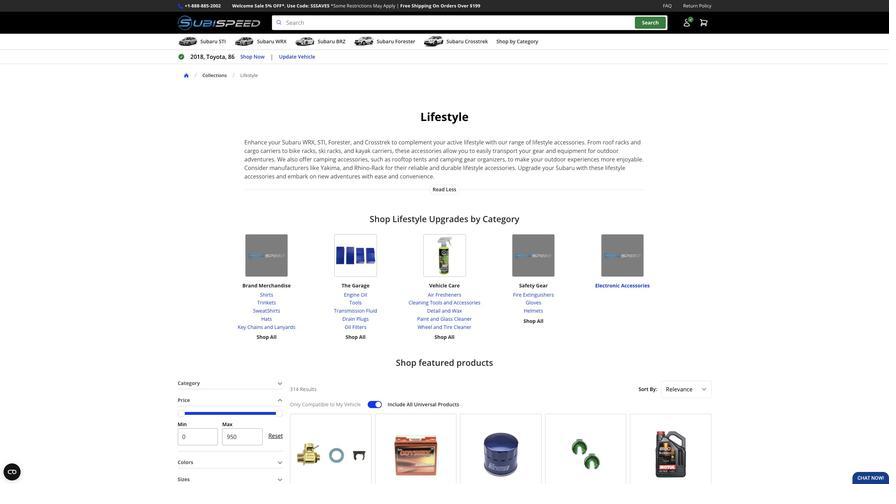 Task type: locate. For each thing, give the bounding box(es) containing it.
1 racks, from the left
[[302, 147, 317, 155]]

all down filters
[[359, 334, 366, 340]]

| right now
[[270, 53, 273, 61]]

for down "as" at the left top of the page
[[385, 164, 393, 172]]

1 horizontal spatial outdoor
[[597, 147, 619, 155]]

universal
[[414, 401, 437, 408]]

paint and glass cleaner link
[[409, 315, 480, 323]]

lifestyle up easily
[[464, 138, 484, 146]]

by inside dropdown button
[[510, 38, 515, 45]]

2002
[[210, 2, 221, 9]]

2 racks, from the left
[[327, 147, 342, 155]]

on
[[310, 173, 316, 180]]

subaru for subaru sti
[[200, 38, 218, 45]]

and down detail at the left of page
[[430, 315, 439, 322]]

embark
[[288, 173, 308, 180]]

by
[[510, 38, 515, 45], [471, 213, 480, 225]]

subaru inside dropdown button
[[446, 38, 464, 45]]

more
[[601, 155, 615, 163]]

and left the tire
[[433, 324, 442, 330]]

key chains and lanyards link
[[238, 323, 295, 331]]

accessories. up equipment
[[554, 138, 586, 146]]

a subaru forester thumbnail image image
[[354, 36, 374, 47]]

shop all link down oil filters 'link'
[[346, 333, 366, 341]]

subaru sti button
[[178, 35, 226, 49]]

all down "key chains and lanyards" link
[[270, 334, 277, 340]]

subaru left forester on the left of the page
[[377, 38, 394, 45]]

| left free
[[397, 2, 399, 9]]

detail
[[427, 307, 441, 314]]

|
[[397, 2, 399, 9], [270, 53, 273, 61]]

oil
[[361, 291, 367, 298], [345, 324, 351, 330]]

all down helmets link
[[537, 318, 543, 324]]

1 horizontal spatial crosstrek
[[465, 38, 488, 45]]

0 vertical spatial with
[[485, 138, 497, 146]]

colors
[[178, 459, 193, 466]]

camping
[[313, 155, 336, 163], [440, 155, 463, 163]]

1 horizontal spatial with
[[485, 138, 497, 146]]

shipping
[[412, 2, 431, 9]]

racks, down forester,
[[327, 147, 342, 155]]

1 tools from the left
[[349, 299, 362, 306]]

314 results
[[290, 386, 317, 393]]

for down from
[[588, 147, 596, 155]]

0 vertical spatial accessories
[[411, 147, 442, 155]]

with down experiences
[[576, 164, 588, 172]]

shop inside vehicle care air fresheners cleaning tools and accessories detail and wax paint and glass cleaner wheel and tire cleaner shop all
[[435, 334, 447, 340]]

1 / from the left
[[195, 71, 197, 79]]

accessories. down organizers,
[[485, 164, 516, 172]]

Min text field
[[178, 429, 218, 446]]

shop all link for drain
[[346, 333, 366, 341]]

1 vertical spatial outdoor
[[544, 155, 566, 163]]

hats
[[261, 315, 272, 322]]

+1-888-885-2002
[[185, 2, 221, 9]]

maximum slider
[[276, 410, 283, 417]]

tire
[[444, 324, 452, 330]]

2 horizontal spatial with
[[576, 164, 588, 172]]

fresheners
[[435, 291, 461, 298]]

0 vertical spatial these
[[395, 147, 410, 155]]

1 vertical spatial these
[[589, 164, 604, 172]]

yakima,
[[321, 164, 341, 172]]

category
[[517, 38, 538, 45], [483, 213, 519, 225]]

cleaning tools and accessories link
[[409, 299, 480, 307]]

safety
[[519, 282, 535, 289]]

outdoor
[[597, 147, 619, 155], [544, 155, 566, 163]]

shop all link down wheel and tire cleaner 'link'
[[435, 333, 455, 341]]

all down the tire
[[448, 334, 455, 340]]

wrx
[[276, 38, 286, 45]]

outdoor up more on the top right of page
[[597, 147, 619, 155]]

and down manufacturers
[[276, 173, 286, 180]]

1 vertical spatial accessories
[[454, 299, 480, 306]]

camping down ski
[[313, 155, 336, 163]]

forester,
[[328, 138, 352, 146]]

price
[[178, 397, 190, 403]]

by:
[[650, 386, 657, 393]]

0 horizontal spatial with
[[362, 173, 373, 180]]

and
[[353, 138, 363, 146], [631, 138, 641, 146], [344, 147, 354, 155], [546, 147, 556, 155], [428, 155, 438, 163], [343, 164, 353, 172], [429, 164, 440, 172], [276, 173, 286, 180], [388, 173, 398, 180], [443, 299, 452, 306], [442, 307, 451, 314], [430, 315, 439, 322], [264, 324, 273, 330], [433, 324, 442, 330]]

2 vertical spatial vehicle
[[344, 401, 361, 408]]

carriers,
[[372, 147, 394, 155]]

0 horizontal spatial accessories.
[[485, 164, 516, 172]]

crosstrek up carriers, in the top of the page
[[365, 138, 390, 146]]

subaru left the wrx
[[257, 38, 274, 45]]

/ right home icon on the left of page
[[195, 71, 197, 79]]

cleaner right the tire
[[454, 324, 471, 330]]

0 horizontal spatial vehicle
[[298, 53, 315, 60]]

shop now
[[240, 53, 265, 60]]

racks, down wrx,
[[302, 147, 317, 155]]

0 vertical spatial crosstrek
[[465, 38, 488, 45]]

shop all link down helmets link
[[523, 317, 543, 325]]

colors button
[[178, 457, 283, 468]]

read
[[433, 186, 445, 193]]

1 horizontal spatial /
[[232, 71, 235, 79]]

and up accessories,
[[344, 147, 354, 155]]

with up easily
[[485, 138, 497, 146]]

outdoor down equipment
[[544, 155, 566, 163]]

subaru down equipment
[[556, 164, 575, 172]]

shop all link for accessories
[[435, 333, 455, 341]]

welcome
[[232, 2, 253, 9]]

cleaner
[[454, 315, 472, 322], [454, 324, 471, 330]]

complement
[[399, 138, 432, 146]]

a subaru brz thumbnail image image
[[295, 36, 315, 47]]

make
[[515, 155, 529, 163]]

1 horizontal spatial |
[[397, 2, 399, 9]]

1 horizontal spatial accessories.
[[554, 138, 586, 146]]

lifestyle
[[464, 138, 484, 146], [532, 138, 553, 146], [463, 164, 483, 172], [605, 164, 625, 172]]

and left equipment
[[546, 147, 556, 155]]

less
[[446, 186, 456, 193]]

subaru sti
[[200, 38, 226, 45]]

gear down you
[[464, 155, 476, 163]]

1 vertical spatial by
[[471, 213, 480, 225]]

orders
[[440, 2, 456, 9]]

reliable
[[408, 164, 428, 172]]

with down rhino-
[[362, 173, 373, 180]]

collections
[[202, 72, 227, 78]]

subaru brz button
[[295, 35, 345, 49]]

crosstrek
[[465, 38, 488, 45], [365, 138, 390, 146]]

shop all link down "key chains and lanyards" link
[[257, 333, 277, 341]]

and down fresheners
[[443, 299, 452, 306]]

0 horizontal spatial racks,
[[302, 147, 317, 155]]

wrx,
[[303, 138, 316, 146]]

2018, toyota, 86
[[190, 53, 235, 61]]

Max text field
[[222, 429, 263, 446]]

0 vertical spatial |
[[397, 2, 399, 9]]

0 horizontal spatial by
[[471, 213, 480, 225]]

oil down drain
[[345, 324, 351, 330]]

shop by category button
[[496, 35, 538, 49]]

a subaru crosstrek thumbnail image image
[[424, 36, 444, 47]]

2 horizontal spatial vehicle
[[429, 282, 447, 289]]

1 vertical spatial vehicle
[[429, 282, 447, 289]]

vehicle down a subaru brz thumbnail image
[[298, 53, 315, 60]]

accessories right "electronic"
[[621, 282, 650, 289]]

subaru right a subaru crosstrek thumbnail image
[[446, 38, 464, 45]]

/
[[195, 71, 197, 79], [232, 71, 235, 79]]

accessories up wax
[[454, 299, 480, 306]]

like
[[310, 164, 319, 172]]

fire
[[513, 291, 522, 298]]

cleaner down wax
[[454, 315, 472, 322]]

accessories up tents
[[411, 147, 442, 155]]

and down hats link
[[264, 324, 273, 330]]

subaru brz
[[318, 38, 345, 45]]

0 vertical spatial accessories.
[[554, 138, 586, 146]]

your up make
[[519, 147, 531, 155]]

odyssey lightweight battery w/ metal jacket and terminals universal image
[[378, 417, 453, 484]]

category
[[178, 380, 200, 387]]

vehicle right my
[[344, 401, 361, 408]]

oil down garage
[[361, 291, 367, 298]]

accessories down consider
[[244, 173, 275, 180]]

shop all link for all
[[523, 317, 543, 325]]

0 horizontal spatial accessories
[[454, 299, 480, 306]]

reset button
[[268, 428, 283, 445]]

gear up upgrade
[[533, 147, 544, 155]]

and right racks
[[631, 138, 641, 146]]

these down more on the top right of page
[[589, 164, 604, 172]]

category inside dropdown button
[[517, 38, 538, 45]]

/ left lifestyle link
[[232, 71, 235, 79]]

0 vertical spatial accessories
[[621, 282, 650, 289]]

camping up durable
[[440, 155, 463, 163]]

to left my
[[330, 401, 335, 408]]

vehicle up air fresheners link on the bottom
[[429, 282, 447, 289]]

0 vertical spatial for
[[588, 147, 596, 155]]

shirts
[[260, 291, 273, 298]]

shop by category
[[496, 38, 538, 45]]

your up upgrade
[[531, 155, 543, 163]]

1 vertical spatial cleaner
[[454, 324, 471, 330]]

1 horizontal spatial racks,
[[327, 147, 342, 155]]

safety gear image image
[[512, 234, 555, 277]]

subaru for subaru crosstrek
[[446, 38, 464, 45]]

1 horizontal spatial by
[[510, 38, 515, 45]]

a subaru wrx thumbnail image image
[[234, 36, 254, 47]]

your
[[268, 138, 281, 146], [433, 138, 446, 146], [519, 147, 531, 155], [531, 155, 543, 163], [542, 164, 554, 172]]

wax
[[452, 307, 462, 314]]

shop all link for chains
[[257, 333, 277, 341]]

0 horizontal spatial /
[[195, 71, 197, 79]]

fumoto quick engine oil drain valve - 2015-2022 wrx / 2013+ fr-s / brz / 86 image
[[293, 417, 368, 484]]

accessories.
[[554, 138, 586, 146], [485, 164, 516, 172]]

0 vertical spatial oil
[[361, 291, 367, 298]]

tools up detail at the left of page
[[430, 299, 442, 306]]

crosstrek down search input field
[[465, 38, 488, 45]]

0 vertical spatial category
[[517, 38, 538, 45]]

collections link
[[202, 72, 232, 78], [202, 72, 227, 78]]

trinkets link
[[238, 299, 295, 307]]

trinkets
[[257, 299, 276, 306]]

2 vertical spatial with
[[362, 173, 373, 180]]

1 horizontal spatial vehicle
[[344, 401, 361, 408]]

these up rooftop
[[395, 147, 410, 155]]

0 horizontal spatial accessories
[[244, 173, 275, 180]]

for
[[588, 147, 596, 155], [385, 164, 393, 172]]

shop inside dropdown button
[[496, 38, 508, 45]]

2 tools from the left
[[430, 299, 442, 306]]

tools inside vehicle care air fresheners cleaning tools and accessories detail and wax paint and glass cleaner wheel and tire cleaner shop all
[[430, 299, 442, 306]]

0 horizontal spatial camping
[[313, 155, 336, 163]]

0 vertical spatial by
[[510, 38, 515, 45]]

bike
[[289, 147, 300, 155]]

0 vertical spatial outdoor
[[597, 147, 619, 155]]

885-
[[201, 2, 210, 9]]

we
[[277, 155, 286, 163]]

transport
[[493, 147, 518, 155]]

subaru left brz
[[318, 38, 335, 45]]

tools down engine oil link
[[349, 299, 362, 306]]

the garage image image
[[334, 234, 377, 277]]

1 horizontal spatial tools
[[430, 299, 442, 306]]

1 horizontal spatial oil
[[361, 291, 367, 298]]

1 vertical spatial accessories
[[244, 173, 275, 180]]

0 horizontal spatial tools
[[349, 299, 362, 306]]

1 vertical spatial crosstrek
[[365, 138, 390, 146]]

lifestyle right of
[[532, 138, 553, 146]]

max
[[222, 421, 232, 428]]

1 vertical spatial gear
[[464, 155, 476, 163]]

vehicle inside button
[[298, 53, 315, 60]]

1 horizontal spatial for
[[588, 147, 596, 155]]

0 vertical spatial vehicle
[[298, 53, 315, 60]]

gear
[[533, 147, 544, 155], [464, 155, 476, 163]]

1 horizontal spatial gear
[[533, 147, 544, 155]]

faq link
[[663, 2, 672, 10]]

0 horizontal spatial crosstrek
[[365, 138, 390, 146]]

air fresheners link
[[409, 291, 480, 299]]

2 camping from the left
[[440, 155, 463, 163]]

lifestyle down you
[[463, 164, 483, 172]]

cleaning
[[409, 299, 429, 306]]

subaru
[[200, 38, 218, 45], [257, 38, 274, 45], [318, 38, 335, 45], [377, 38, 394, 45], [446, 38, 464, 45], [282, 138, 301, 146], [556, 164, 575, 172]]

1 vertical spatial |
[[270, 53, 273, 61]]

0 horizontal spatial oil
[[345, 324, 351, 330]]

safety gear fire extinguishers gloves helmets shop all
[[513, 282, 554, 324]]

1 vertical spatial for
[[385, 164, 393, 172]]

subaru left sti
[[200, 38, 218, 45]]

adventures
[[330, 173, 360, 180]]

subaru for subaru wrx
[[257, 38, 274, 45]]

1 horizontal spatial camping
[[440, 155, 463, 163]]

shop
[[496, 38, 508, 45], [240, 53, 252, 60], [370, 213, 390, 225], [523, 318, 536, 324], [257, 334, 269, 340], [346, 334, 358, 340], [435, 334, 447, 340], [396, 357, 416, 368]]

all right include
[[407, 401, 413, 408]]

shop inside safety gear fire extinguishers gloves helmets shop all
[[523, 318, 536, 324]]



Task type: vqa. For each thing, say whether or not it's contained in the screenshot.
17Hex
no



Task type: describe. For each thing, give the bounding box(es) containing it.
and right tents
[[428, 155, 438, 163]]

may
[[373, 2, 382, 9]]

rooftop
[[392, 155, 412, 163]]

forester
[[395, 38, 415, 45]]

update vehicle button
[[279, 53, 315, 61]]

tools link
[[334, 299, 377, 307]]

$199
[[470, 2, 480, 9]]

0 horizontal spatial these
[[395, 147, 410, 155]]

accessories,
[[338, 155, 369, 163]]

convenience.
[[400, 173, 435, 180]]

1 vertical spatial oil
[[345, 324, 351, 330]]

to right you
[[470, 147, 475, 155]]

0 horizontal spatial |
[[270, 53, 273, 61]]

brand merchandise shirts trinkets sweatshirts hats key chains and lanyards shop all
[[238, 282, 295, 340]]

scosche magicmount fresche air freshener refill cartridges (pine) - universal image
[[548, 417, 623, 484]]

welcome sale 5% off*. use code: sssave5
[[232, 2, 330, 9]]

shop featured products
[[396, 357, 493, 368]]

compatible
[[302, 401, 329, 408]]

search
[[642, 19, 659, 26]]

accessories inside vehicle care air fresheners cleaning tools and accessories detail and wax paint and glass cleaner wheel and tire cleaner shop all
[[454, 299, 480, 306]]

0 vertical spatial cleaner
[[454, 315, 472, 322]]

drain plugs link
[[334, 315, 377, 323]]

to up carriers, in the top of the page
[[392, 138, 397, 146]]

and right reliable on the left
[[429, 164, 440, 172]]

crosstrek inside enhance your subaru wrx, sti, forester, and crosstrek to complement your active lifestyle with our range of lifestyle accessories. from roof racks and cargo carriers to bike racks, ski racks, and kayak carriers, these accessories allow you to easily transport your gear and equipment for outdoor adventures. we also offer camping accessories, such as rooftop tents and camping gear organizers, to make your outdoor experiences more enjoyable. consider manufacturers like yakima, and rhino-rack for their reliable and durable lifestyle accessories. upgrade your subaru with these lifestyle accessories and embark on new adventures with ease and convenience.
[[365, 138, 390, 146]]

1 horizontal spatial accessories
[[621, 282, 650, 289]]

shop lifestyle upgrades by category
[[370, 213, 519, 225]]

2 / from the left
[[232, 71, 235, 79]]

subaru crosstrek button
[[424, 35, 488, 49]]

experiences
[[567, 155, 599, 163]]

blitz oil filter - 2015-2022 wrx / 2013+ fr-s / brz / 86 image
[[463, 417, 538, 484]]

subispeed logo image
[[178, 15, 260, 30]]

crosstrek inside dropdown button
[[465, 38, 488, 45]]

home image
[[183, 72, 189, 78]]

all inside vehicle care air fresheners cleaning tools and accessories detail and wax paint and glass cleaner wheel and tire cleaner shop all
[[448, 334, 455, 340]]

reset
[[268, 432, 283, 440]]

include
[[388, 401, 405, 408]]

you
[[458, 147, 468, 155]]

and up adventures
[[343, 164, 353, 172]]

results
[[300, 386, 317, 393]]

sssave5
[[311, 2, 330, 9]]

sweatshirts
[[253, 307, 280, 314]]

1 horizontal spatial accessories
[[411, 147, 442, 155]]

subaru forester
[[377, 38, 415, 45]]

vehicle inside vehicle care air fresheners cleaning tools and accessories detail and wax paint and glass cleaner wheel and tire cleaner shop all
[[429, 282, 447, 289]]

and up kayak on the left top of the page
[[353, 138, 363, 146]]

code:
[[297, 2, 309, 9]]

+1-
[[185, 2, 191, 9]]

all inside the garage engine oil tools transmission fluid drain plugs oil filters shop all
[[359, 334, 366, 340]]

and inside brand merchandise shirts trinkets sweatshirts hats key chains and lanyards shop all
[[264, 324, 273, 330]]

active
[[447, 138, 462, 146]]

brand
[[242, 282, 257, 289]]

subaru up bike
[[282, 138, 301, 146]]

shop inside brand merchandise shirts trinkets sweatshirts hats key chains and lanyards shop all
[[257, 334, 269, 340]]

engine oil link
[[334, 291, 377, 299]]

only
[[290, 401, 301, 408]]

glass
[[440, 315, 453, 322]]

sizes button
[[178, 474, 283, 484]]

0 horizontal spatial gear
[[464, 155, 476, 163]]

subaru forester button
[[354, 35, 415, 49]]

subaru crosstrek
[[446, 38, 488, 45]]

gloves
[[526, 299, 541, 306]]

subaru wrx
[[257, 38, 286, 45]]

314
[[290, 386, 299, 393]]

new
[[318, 173, 329, 180]]

subaru for subaru brz
[[318, 38, 335, 45]]

888-
[[191, 2, 201, 9]]

roof
[[603, 138, 614, 146]]

upgrades
[[429, 213, 468, 225]]

wheel
[[418, 324, 432, 330]]

0 vertical spatial gear
[[533, 147, 544, 155]]

a subaru sti thumbnail image image
[[178, 36, 198, 47]]

filters
[[352, 324, 366, 330]]

*some restrictions may apply | free shipping on orders over $199
[[331, 2, 480, 9]]

subaru wrx button
[[234, 35, 286, 49]]

0 horizontal spatial outdoor
[[544, 155, 566, 163]]

helmets
[[524, 307, 543, 314]]

open widget image
[[4, 464, 21, 481]]

hats link
[[238, 315, 295, 323]]

lanyards
[[274, 324, 295, 330]]

update
[[279, 53, 297, 60]]

sort
[[639, 386, 648, 393]]

lifestyle down more on the top right of page
[[605, 164, 625, 172]]

from
[[587, 138, 601, 146]]

apply
[[383, 2, 395, 9]]

and down cleaning tools and accessories link
[[442, 307, 451, 314]]

engine
[[344, 291, 360, 298]]

brand merchandise image image
[[245, 234, 288, 277]]

*some
[[331, 2, 345, 9]]

your right upgrade
[[542, 164, 554, 172]]

durable
[[441, 164, 462, 172]]

air
[[428, 291, 434, 298]]

electronic accessories image image
[[601, 234, 644, 277]]

enjoyable.
[[616, 155, 644, 163]]

1 vertical spatial with
[[576, 164, 588, 172]]

plugs
[[356, 315, 369, 322]]

1 vertical spatial lifestyle
[[420, 109, 469, 124]]

upgrade
[[518, 164, 541, 172]]

to up we on the left of page
[[282, 147, 288, 155]]

subaru for subaru forester
[[377, 38, 394, 45]]

1 vertical spatial category
[[483, 213, 519, 225]]

allow
[[443, 147, 457, 155]]

electronic accessories link
[[595, 279, 650, 289]]

my
[[336, 401, 343, 408]]

kayak
[[355, 147, 371, 155]]

sizes
[[178, 476, 190, 483]]

all inside safety gear fire extinguishers gloves helmets shop all
[[537, 318, 543, 324]]

price button
[[178, 395, 283, 406]]

+1-888-885-2002 link
[[185, 2, 221, 10]]

to down transport
[[508, 155, 513, 163]]

minimum slider
[[178, 410, 185, 417]]

1 horizontal spatial these
[[589, 164, 604, 172]]

as
[[385, 155, 391, 163]]

rhino-
[[354, 164, 371, 172]]

2018,
[[190, 53, 205, 61]]

on
[[433, 2, 439, 9]]

your up carriers at the top
[[268, 138, 281, 146]]

vehicle care image image
[[423, 234, 466, 277]]

chains
[[247, 324, 263, 330]]

2 vertical spatial lifestyle
[[392, 213, 427, 225]]

vehicle care air fresheners cleaning tools and accessories detail and wax paint and glass cleaner wheel and tire cleaner shop all
[[409, 282, 480, 340]]

1 vertical spatial accessories.
[[485, 164, 516, 172]]

motul 5l jug synthetic engine oil 8100 5w30 x-clean efe - universal image
[[633, 417, 708, 484]]

all inside brand merchandise shirts trinkets sweatshirts hats key chains and lanyards shop all
[[270, 334, 277, 340]]

enhance your subaru wrx, sti, forester, and crosstrek to complement your active lifestyle with our range of lifestyle accessories. from roof racks and cargo carriers to bike racks, ski racks, and kayak carriers, these accessories allow you to easily transport your gear and equipment for outdoor adventures. we also offer camping accessories, such as rooftop tents and camping gear organizers, to make your outdoor experiences more enjoyable. consider manufacturers like yakima, and rhino-rack for their reliable and durable lifestyle accessories. upgrade your subaru with these lifestyle accessories and embark on new adventures with ease and convenience.
[[244, 138, 644, 180]]

Select... button
[[661, 381, 711, 398]]

offer
[[299, 155, 312, 163]]

shop inside the garage engine oil tools transmission fluid drain plugs oil filters shop all
[[346, 334, 358, 340]]

button image
[[682, 18, 691, 27]]

1 camping from the left
[[313, 155, 336, 163]]

0 horizontal spatial for
[[385, 164, 393, 172]]

search input field
[[272, 15, 667, 30]]

sweatshirts link
[[238, 307, 295, 315]]

lifestyle link
[[240, 72, 264, 78]]

your up allow
[[433, 138, 446, 146]]

the
[[342, 282, 351, 289]]

sale
[[254, 2, 264, 9]]

of
[[526, 138, 531, 146]]

over
[[457, 2, 469, 9]]

and down their
[[388, 173, 398, 180]]

the garage engine oil tools transmission fluid drain plugs oil filters shop all
[[334, 282, 377, 340]]

0 vertical spatial lifestyle
[[240, 72, 258, 78]]

select... image
[[701, 387, 707, 392]]

tools inside the garage engine oil tools transmission fluid drain plugs oil filters shop all
[[349, 299, 362, 306]]

search button
[[635, 17, 666, 29]]

fire extinguishers link
[[513, 291, 554, 299]]

featured
[[419, 357, 454, 368]]

consider
[[244, 164, 268, 172]]



